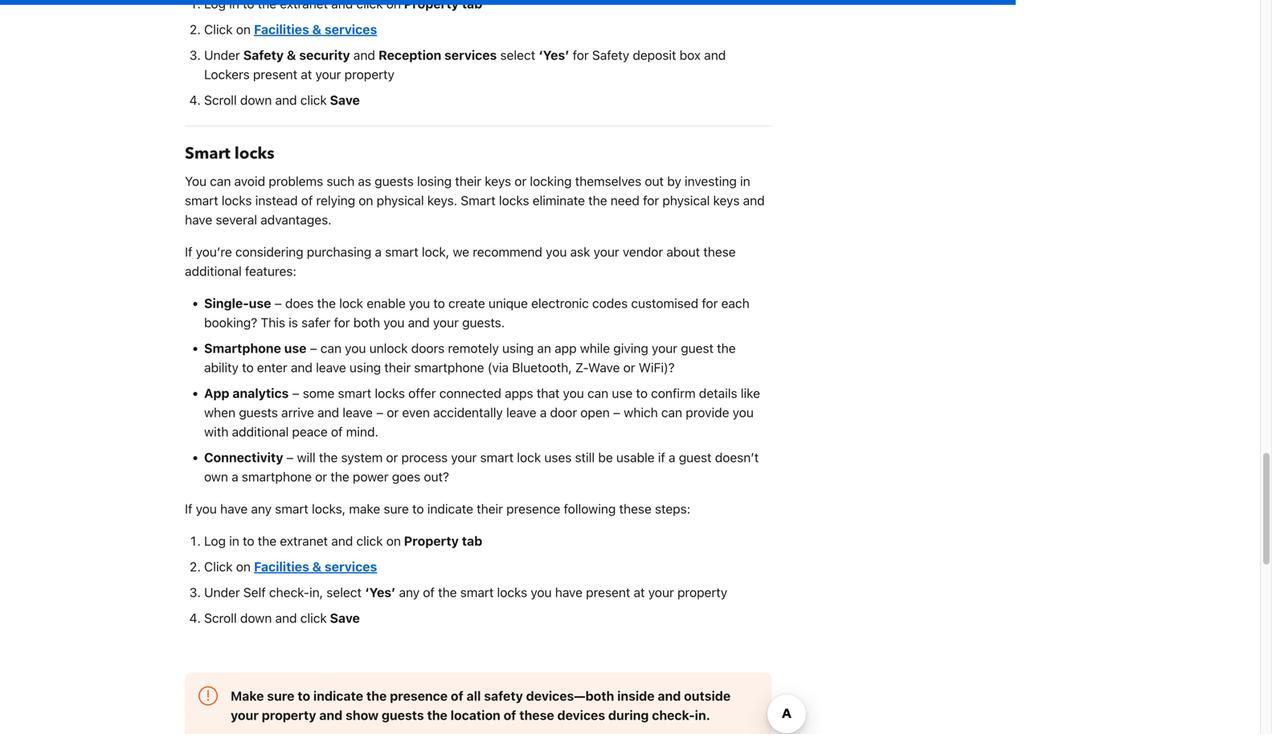 Task type: vqa. For each thing, say whether or not it's contained in the screenshot.
the "features:" at the top left of page
yes



Task type: describe. For each thing, give the bounding box(es) containing it.
0 horizontal spatial keys
[[485, 174, 511, 189]]

still
[[575, 450, 595, 465]]

enter
[[257, 360, 288, 375]]

– up the mind.
[[376, 405, 384, 420]]

1 physical from the left
[[377, 193, 424, 208]]

0 vertical spatial any
[[251, 502, 272, 517]]

or inside – can you unlock doors remotely using an app while giving your guest the ability to enter and leave using their smartphone (via bluetooth, z-wave or wifi)?
[[624, 360, 636, 375]]

their inside – can you unlock doors remotely using an app while giving your guest the ability to enter and leave using their smartphone (via bluetooth, z-wave or wifi)?
[[385, 360, 411, 375]]

1 horizontal spatial have
[[220, 502, 248, 517]]

this
[[261, 315, 285, 330]]

and inside – can you unlock doors remotely using an app while giving your guest the ability to enter and leave using their smartphone (via bluetooth, z-wave or wifi)?
[[291, 360, 313, 375]]

you're
[[196, 244, 232, 260]]

in.
[[695, 708, 711, 723]]

the down property tab
[[438, 585, 457, 600]]

avoid
[[234, 174, 265, 189]]

and inside '– does the lock enable you to create unique electronic codes customised for each booking? this is safer for both you and your guests.'
[[408, 315, 430, 330]]

to inside – can you unlock doors remotely using an app while giving your guest the ability to enter and leave using their smartphone (via bluetooth, z-wave or wifi)?
[[242, 360, 254, 375]]

extranet
[[280, 534, 328, 549]]

1 horizontal spatial select
[[500, 47, 536, 63]]

the right will
[[319, 450, 338, 465]]

security
[[299, 47, 350, 63]]

of left all
[[451, 689, 464, 704]]

safety for &
[[243, 47, 284, 63]]

single-use
[[204, 296, 271, 311]]

by
[[667, 174, 682, 189]]

1 vertical spatial &
[[287, 47, 296, 63]]

1 vertical spatial services
[[445, 47, 497, 63]]

out?
[[424, 469, 449, 485]]

goes
[[392, 469, 421, 485]]

about
[[667, 244, 700, 260]]

can down confirm
[[662, 405, 683, 420]]

scroll down and click save for under
[[204, 92, 360, 108]]

presence inside the make sure to indicate the presence of all safety devices—both inside and outside your property and show guests the location of these devices during check-in.
[[390, 689, 448, 704]]

0 horizontal spatial 'yes'
[[365, 585, 396, 600]]

does
[[285, 296, 314, 311]]

some
[[303, 386, 335, 401]]

a right own
[[232, 469, 238, 485]]

even
[[402, 405, 430, 420]]

services for any of the smart locks you have present at your property
[[325, 559, 377, 575]]

1 vertical spatial click
[[357, 534, 383, 549]]

is
[[289, 315, 298, 330]]

1 vertical spatial any
[[399, 585, 420, 600]]

click for under self check-in, select
[[204, 559, 233, 575]]

– for does
[[275, 296, 282, 311]]

down for under self check-in, select
[[240, 611, 272, 626]]

under for under safety & security and reception services select 'yes'
[[204, 47, 240, 63]]

you inside if you're considering purchasing a smart lock, we recommend you ask your vendor about these additional features:
[[546, 244, 567, 260]]

can inside the you can avoid problems such as guests losing their keys or locking themselves out by investing in smart locks instead of relying on physical keys. smart locks eliminate the need for physical keys and have several advantages.
[[210, 174, 231, 189]]

eliminate
[[533, 193, 585, 208]]

steps:
[[655, 502, 691, 517]]

deposit
[[633, 47, 677, 63]]

1 vertical spatial at
[[634, 585, 645, 600]]

a inside if you're considering purchasing a smart lock, we recommend you ask your vendor about these additional features:
[[375, 244, 382, 260]]

on left property
[[386, 534, 401, 549]]

accidentally
[[433, 405, 503, 420]]

smart inside the you can avoid problems such as guests losing their keys or locking themselves out by investing in smart locks instead of relying on physical keys. smart locks eliminate the need for physical keys and have several advantages.
[[461, 193, 496, 208]]

under for under self check-in, select 'yes' any of the smart locks you have present at your property
[[204, 585, 240, 600]]

details
[[699, 386, 738, 401]]

create
[[449, 296, 485, 311]]

log in to the extranet and click on
[[204, 534, 401, 549]]

smart locks
[[185, 143, 275, 165]]

1 horizontal spatial these
[[619, 502, 652, 517]]

will
[[297, 450, 316, 465]]

connectivity
[[204, 450, 286, 465]]

or up goes
[[386, 450, 398, 465]]

– will the system or process your smart lock uses still be usable if a guest doesn't own a smartphone or the power goes out?
[[204, 450, 759, 485]]

of inside – some smart locks offer connected apps that you can use to confirm details like when guests arrive and leave – or even accidentally leave a door open – which can provide you with additional peace of mind.
[[331, 424, 343, 440]]

wifi)?
[[639, 360, 675, 375]]

recommend
[[473, 244, 543, 260]]

z-
[[576, 360, 588, 375]]

offer
[[409, 386, 436, 401]]

lock,
[[422, 244, 450, 260]]

additional inside if you're considering purchasing a smart lock, we recommend you ask your vendor about these additional features:
[[185, 264, 242, 279]]

safety
[[484, 689, 523, 704]]

your inside '– does the lock enable you to create unique electronic codes customised for each booking? this is safer for both you and your guests.'
[[433, 315, 459, 330]]

the up the show
[[367, 689, 387, 704]]

– for some
[[292, 386, 300, 401]]

make
[[231, 689, 264, 704]]

smart inside – will the system or process your smart lock uses still be usable if a guest doesn't own a smartphone or the power goes out?
[[480, 450, 514, 465]]

the left the extranet
[[258, 534, 277, 549]]

locks inside – some smart locks offer connected apps that you can use to confirm details like when guests arrive and leave – or even accidentally leave a door open – which can provide you with additional peace of mind.
[[375, 386, 405, 401]]

use for single-use
[[249, 296, 271, 311]]

in,
[[310, 585, 323, 600]]

the inside – can you unlock doors remotely using an app while giving your guest the ability to enter and leave using their smartphone (via bluetooth, z-wave or wifi)?
[[717, 341, 736, 356]]

booking?
[[204, 315, 257, 330]]

considering
[[235, 244, 304, 260]]

check- inside the make sure to indicate the presence of all safety devices—both inside and outside your property and show guests the location of these devices during check-in.
[[652, 708, 695, 723]]

show
[[346, 708, 379, 723]]

out
[[645, 174, 664, 189]]

problems
[[269, 174, 323, 189]]

customised
[[631, 296, 699, 311]]

can inside – can you unlock doors remotely using an app while giving your guest the ability to enter and leave using their smartphone (via bluetooth, z-wave or wifi)?
[[321, 341, 342, 356]]

use for smartphone use
[[284, 341, 307, 356]]

each
[[722, 296, 750, 311]]

1 horizontal spatial sure
[[384, 502, 409, 517]]

for inside the you can avoid problems such as guests losing their keys or locking themselves out by investing in smart locks instead of relying on physical keys. smart locks eliminate the need for physical keys and have several advantages.
[[643, 193, 659, 208]]

electronic
[[532, 296, 589, 311]]

giving
[[614, 341, 649, 356]]

these inside the make sure to indicate the presence of all safety devices—both inside and outside your property and show guests the location of these devices during check-in.
[[520, 708, 554, 723]]

arrive
[[281, 405, 314, 420]]

the inside the you can avoid problems such as guests losing their keys or locking themselves out by investing in smart locks instead of relying on physical keys. smart locks eliminate the need for physical keys and have several advantages.
[[589, 193, 607, 208]]

doors
[[411, 341, 445, 356]]

smart inside if you're considering purchasing a smart lock, we recommend you ask your vendor about these additional features:
[[385, 244, 419, 260]]

0 vertical spatial indicate
[[428, 502, 473, 517]]

smart down tab
[[460, 585, 494, 600]]

you inside – can you unlock doors remotely using an app while giving your guest the ability to enter and leave using their smartphone (via bluetooth, z-wave or wifi)?
[[345, 341, 366, 356]]

1 vertical spatial select
[[327, 585, 362, 600]]

on inside the you can avoid problems such as guests losing their keys or locking themselves out by investing in smart locks instead of relying on physical keys. smart locks eliminate the need for physical keys and have several advantages.
[[359, 193, 373, 208]]

click for safety & security
[[300, 92, 327, 108]]

facilities for under self check-in, select
[[254, 559, 309, 575]]

0 horizontal spatial using
[[350, 360, 381, 375]]

smart inside – some smart locks offer connected apps that you can use to confirm details like when guests arrive and leave – or even accidentally leave a door open – which can provide you with additional peace of mind.
[[338, 386, 372, 401]]

your inside the make sure to indicate the presence of all safety devices—both inside and outside your property and show guests the location of these devices during check-in.
[[231, 708, 259, 723]]

– for will
[[286, 450, 294, 465]]

if for if you're considering purchasing a smart lock, we recommend you ask your vendor about these additional features:
[[185, 244, 193, 260]]

leave down apps
[[507, 405, 537, 420]]

devices—both
[[526, 689, 614, 704]]

open
[[581, 405, 610, 420]]

guests.
[[462, 315, 505, 330]]

ability
[[204, 360, 239, 375]]

if you're considering purchasing a smart lock, we recommend you ask your vendor about these additional features:
[[185, 244, 736, 279]]

guests inside the you can avoid problems such as guests losing their keys or locking themselves out by investing in smart locks instead of relying on physical keys. smart locks eliminate the need for physical keys and have several advantages.
[[375, 174, 414, 189]]

apps
[[505, 386, 533, 401]]

all
[[467, 689, 481, 704]]

on up lockers
[[236, 22, 251, 37]]

at inside for safety deposit box and lockers present at your property
[[301, 67, 312, 82]]

enable
[[367, 296, 406, 311]]

such
[[327, 174, 355, 189]]

can up open
[[588, 386, 609, 401]]

lockers
[[204, 67, 250, 82]]

save for safety & security
[[330, 92, 360, 108]]

to inside '– does the lock enable you to create unique electronic codes customised for each booking? this is safer for both you and your guests.'
[[434, 296, 445, 311]]

app analytics
[[204, 386, 289, 401]]

advantages.
[[261, 212, 332, 227]]

a right if
[[669, 450, 676, 465]]

0 horizontal spatial in
[[229, 534, 239, 549]]

0 vertical spatial presence
[[507, 502, 561, 517]]

vendor
[[623, 244, 663, 260]]

your inside – can you unlock doors remotely using an app while giving your guest the ability to enter and leave using their smartphone (via bluetooth, z-wave or wifi)?
[[652, 341, 678, 356]]

safety for deposit
[[592, 47, 630, 63]]

& for 'yes'
[[312, 559, 322, 575]]

for safety deposit box and lockers present at your property
[[204, 47, 726, 82]]

your inside for safety deposit box and lockers present at your property
[[316, 67, 341, 82]]

1 vertical spatial present
[[586, 585, 631, 600]]

confirm
[[651, 386, 696, 401]]

safer
[[302, 315, 331, 330]]

1 horizontal spatial 'yes'
[[539, 47, 570, 63]]

while
[[580, 341, 610, 356]]

and inside – some smart locks offer connected apps that you can use to confirm details like when guests arrive and leave – or even accidentally leave a door open – which can provide you with additional peace of mind.
[[318, 405, 339, 420]]

leave up the mind.
[[343, 405, 373, 420]]

and inside the you can avoid problems such as guests losing their keys or locking themselves out by investing in smart locks instead of relying on physical keys. smart locks eliminate the need for physical keys and have several advantages.
[[743, 193, 765, 208]]

to inside the make sure to indicate the presence of all safety devices—both inside and outside your property and show guests the location of these devices during check-in.
[[298, 689, 310, 704]]

have inside the you can avoid problems such as guests losing their keys or locking themselves out by investing in smart locks instead of relying on physical keys. smart locks eliminate the need for physical keys and have several advantages.
[[185, 212, 212, 227]]

under self check-in, select 'yes' any of the smart locks you have present at your property
[[204, 585, 728, 600]]

an
[[537, 341, 551, 356]]

scroll for under
[[204, 92, 237, 108]]

bluetooth,
[[512, 360, 572, 375]]



Task type: locate. For each thing, give the bounding box(es) containing it.
and
[[354, 47, 375, 63], [704, 47, 726, 63], [275, 92, 297, 108], [743, 193, 765, 208], [408, 315, 430, 330], [291, 360, 313, 375], [318, 405, 339, 420], [331, 534, 353, 549], [275, 611, 297, 626], [658, 689, 681, 704], [319, 708, 343, 723]]

investing
[[685, 174, 737, 189]]

these down safety
[[520, 708, 554, 723]]

2 facilities & services link from the top
[[254, 559, 377, 575]]

1 click on facilities & services from the top
[[204, 22, 377, 37]]

0 vertical spatial under
[[204, 47, 240, 63]]

2 vertical spatial property
[[262, 708, 316, 723]]

sure inside the make sure to indicate the presence of all safety devices—both inside and outside your property and show guests the location of these devices during check-in.
[[267, 689, 295, 704]]

1 vertical spatial smartphone
[[242, 469, 312, 485]]

for down out
[[643, 193, 659, 208]]

relying
[[316, 193, 355, 208]]

click down 'log'
[[204, 559, 233, 575]]

presence left all
[[390, 689, 448, 704]]

instead
[[255, 193, 298, 208]]

facilities & services link for 'yes'
[[254, 559, 377, 575]]

– down safer at the top left
[[310, 341, 317, 356]]

0 vertical spatial 'yes'
[[539, 47, 570, 63]]

2 vertical spatial these
[[520, 708, 554, 723]]

using down the unlock
[[350, 360, 381, 375]]

0 horizontal spatial smart
[[185, 143, 231, 165]]

– inside '– does the lock enable you to create unique electronic codes customised for each booking? this is safer for both you and your guests.'
[[275, 296, 282, 311]]

check- right 'self'
[[269, 585, 310, 600]]

0 vertical spatial in
[[740, 174, 751, 189]]

to right 'log'
[[243, 534, 254, 549]]

when
[[204, 405, 236, 420]]

guest right if
[[679, 450, 712, 465]]

0 vertical spatial sure
[[384, 502, 409, 517]]

1 vertical spatial additional
[[232, 424, 289, 440]]

their
[[455, 174, 482, 189], [385, 360, 411, 375], [477, 502, 503, 517]]

1 horizontal spatial at
[[634, 585, 645, 600]]

1 scroll from the top
[[204, 92, 237, 108]]

1 vertical spatial facilities
[[254, 559, 309, 575]]

own
[[204, 469, 228, 485]]

0 horizontal spatial select
[[327, 585, 362, 600]]

or inside the you can avoid problems such as guests losing their keys or locking themselves out by investing in smart locks instead of relying on physical keys. smart locks eliminate the need for physical keys and have several advantages.
[[515, 174, 527, 189]]

2 horizontal spatial these
[[704, 244, 736, 260]]

1 horizontal spatial keys
[[714, 193, 740, 208]]

0 vertical spatial additional
[[185, 264, 242, 279]]

system
[[341, 450, 383, 465]]

1 down from the top
[[240, 92, 272, 108]]

0 vertical spatial select
[[500, 47, 536, 63]]

2 save from the top
[[330, 611, 360, 626]]

2 click on facilities & services from the top
[[204, 559, 377, 575]]

2 vertical spatial guests
[[382, 708, 424, 723]]

click on facilities & services for safety & security
[[204, 22, 377, 37]]

or inside – some smart locks offer connected apps that you can use to confirm details like when guests arrive and leave – or even accidentally leave a door open – which can provide you with additional peace of mind.
[[387, 405, 399, 420]]

services for and
[[325, 22, 377, 37]]

purchasing
[[307, 244, 372, 260]]

0 vertical spatial facilities & services link
[[254, 22, 377, 37]]

1 facilities from the top
[[254, 22, 309, 37]]

1 vertical spatial presence
[[390, 689, 448, 704]]

0 vertical spatial scroll down and click save
[[204, 92, 360, 108]]

property inside the make sure to indicate the presence of all safety devices—both inside and outside your property and show guests the location of these devices during check-in.
[[262, 708, 316, 723]]

1 if from the top
[[185, 244, 193, 260]]

following
[[564, 502, 616, 517]]

under
[[204, 47, 240, 63], [204, 585, 240, 600]]

smart
[[185, 143, 231, 165], [461, 193, 496, 208]]

– for can
[[310, 341, 317, 356]]

smart up 'you'
[[185, 143, 231, 165]]

for inside for safety deposit box and lockers present at your property
[[573, 47, 589, 63]]

save for 'yes'
[[330, 611, 360, 626]]

a right purchasing
[[375, 244, 382, 260]]

wave
[[588, 360, 620, 375]]

1 horizontal spatial use
[[284, 341, 307, 356]]

2 physical from the left
[[663, 193, 710, 208]]

down for under
[[240, 92, 272, 108]]

use down is
[[284, 341, 307, 356]]

on
[[236, 22, 251, 37], [359, 193, 373, 208], [386, 534, 401, 549], [236, 559, 251, 575]]

lock inside '– does the lock enable you to create unique electronic codes customised for each booking? this is safer for both you and your guests.'
[[339, 296, 363, 311]]

click on facilities & services up the security on the left top
[[204, 22, 377, 37]]

1 vertical spatial lock
[[517, 450, 541, 465]]

leave inside – can you unlock doors remotely using an app while giving your guest the ability to enter and leave using their smartphone (via bluetooth, z-wave or wifi)?
[[316, 360, 346, 375]]

provide
[[686, 405, 730, 420]]

– up this
[[275, 296, 282, 311]]

0 vertical spatial their
[[455, 174, 482, 189]]

location
[[451, 708, 501, 723]]

your inside if you're considering purchasing a smart lock, we recommend you ask your vendor about these additional features:
[[594, 244, 620, 260]]

self
[[243, 585, 266, 600]]

unique
[[489, 296, 528, 311]]

physical down losing
[[377, 193, 424, 208]]

click on facilities & services for 'yes'
[[204, 559, 377, 575]]

use up this
[[249, 296, 271, 311]]

mind.
[[346, 424, 379, 440]]

1 horizontal spatial smart
[[461, 193, 496, 208]]

additional down you're
[[185, 264, 242, 279]]

1 horizontal spatial using
[[502, 341, 534, 356]]

facilities & services link
[[254, 22, 377, 37], [254, 559, 377, 575]]

0 vertical spatial guest
[[681, 341, 714, 356]]

click on facilities & services
[[204, 22, 377, 37], [204, 559, 377, 575]]

facilities & services link up in,
[[254, 559, 377, 575]]

– inside – will the system or process your smart lock uses still be usable if a guest doesn't own a smartphone or the power goes out?
[[286, 450, 294, 465]]

these
[[704, 244, 736, 260], [619, 502, 652, 517], [520, 708, 554, 723]]

1 vertical spatial have
[[220, 502, 248, 517]]

both
[[354, 315, 380, 330]]

0 vertical spatial down
[[240, 92, 272, 108]]

features:
[[245, 264, 296, 279]]

that
[[537, 386, 560, 401]]

click on facilities & services down log in to the extranet and click on
[[204, 559, 377, 575]]

of left the mind.
[[331, 424, 343, 440]]

1 click from the top
[[204, 22, 233, 37]]

to down goes
[[412, 502, 424, 517]]

additional inside – some smart locks offer connected apps that you can use to confirm details like when guests arrive and leave – or even accidentally leave a door open – which can provide you with additional peace of mind.
[[232, 424, 289, 440]]

click down make
[[357, 534, 383, 549]]

2 facilities from the top
[[254, 559, 309, 575]]

the down themselves
[[589, 193, 607, 208]]

0 vertical spatial services
[[325, 22, 377, 37]]

under left 'self'
[[204, 585, 240, 600]]

0 vertical spatial smartphone
[[414, 360, 484, 375]]

click for under
[[204, 22, 233, 37]]

check- down outside at right bottom
[[652, 708, 695, 723]]

1 vertical spatial use
[[284, 341, 307, 356]]

can right 'you'
[[210, 174, 231, 189]]

1 horizontal spatial physical
[[663, 193, 710, 208]]

a
[[375, 244, 382, 260], [540, 405, 547, 420], [669, 450, 676, 465], [232, 469, 238, 485]]

as
[[358, 174, 371, 189]]

can down safer at the top left
[[321, 341, 342, 356]]

1 horizontal spatial safety
[[592, 47, 630, 63]]

box
[[680, 47, 701, 63]]

2 vertical spatial services
[[325, 559, 377, 575]]

smart inside the you can avoid problems such as guests losing their keys or locking themselves out by investing in smart locks instead of relying on physical keys. smart locks eliminate the need for physical keys and have several advantages.
[[185, 193, 218, 208]]

1 horizontal spatial smartphone
[[414, 360, 484, 375]]

0 vertical spatial these
[[704, 244, 736, 260]]

0 vertical spatial smart
[[185, 143, 231, 165]]

0 vertical spatial present
[[253, 67, 298, 82]]

guest inside – will the system or process your smart lock uses still be usable if a guest doesn't own a smartphone or the power goes out?
[[679, 450, 712, 465]]

2 scroll down and click save from the top
[[204, 611, 360, 626]]

2 vertical spatial &
[[312, 559, 322, 575]]

keys
[[485, 174, 511, 189], [714, 193, 740, 208]]

1 vertical spatial sure
[[267, 689, 295, 704]]

1 vertical spatial click
[[204, 559, 233, 575]]

1 facilities & services link from the top
[[254, 22, 377, 37]]

smart down – some smart locks offer connected apps that you can use to confirm details like when guests arrive and leave – or even accidentally leave a door open – which can provide you with additional peace of mind.
[[480, 450, 514, 465]]

– up arrive
[[292, 386, 300, 401]]

lock up both
[[339, 296, 363, 311]]

or down giving
[[624, 360, 636, 375]]

2 safety from the left
[[592, 47, 630, 63]]

1 scroll down and click save from the top
[[204, 92, 360, 108]]

0 horizontal spatial check-
[[269, 585, 310, 600]]

or
[[515, 174, 527, 189], [624, 360, 636, 375], [387, 405, 399, 420], [386, 450, 398, 465], [315, 469, 327, 485]]

with
[[204, 424, 229, 440]]

2 if from the top
[[185, 502, 193, 517]]

1 vertical spatial using
[[350, 360, 381, 375]]

1 vertical spatial indicate
[[313, 689, 363, 704]]

0 vertical spatial at
[[301, 67, 312, 82]]

their down the unlock
[[385, 360, 411, 375]]

for
[[573, 47, 589, 63], [643, 193, 659, 208], [702, 296, 718, 311], [334, 315, 350, 330]]

click
[[204, 22, 233, 37], [204, 559, 233, 575]]

reception
[[379, 47, 442, 63]]

2 click from the top
[[204, 559, 233, 575]]

0 horizontal spatial sure
[[267, 689, 295, 704]]

down down 'self'
[[240, 611, 272, 626]]

use inside – some smart locks offer connected apps that you can use to confirm details like when guests arrive and leave – or even accidentally leave a door open – which can provide you with additional peace of mind.
[[612, 386, 633, 401]]

0 horizontal spatial any
[[251, 502, 272, 517]]

0 horizontal spatial present
[[253, 67, 298, 82]]

property inside for safety deposit box and lockers present at your property
[[345, 67, 395, 82]]

present inside for safety deposit box and lockers present at your property
[[253, 67, 298, 82]]

1 vertical spatial these
[[619, 502, 652, 517]]

&
[[312, 22, 322, 37], [287, 47, 296, 63], [312, 559, 322, 575]]

0 horizontal spatial have
[[185, 212, 212, 227]]

losing
[[417, 174, 452, 189]]

0 horizontal spatial presence
[[390, 689, 448, 704]]

your
[[316, 67, 341, 82], [594, 244, 620, 260], [433, 315, 459, 330], [652, 341, 678, 356], [451, 450, 477, 465], [649, 585, 674, 600], [231, 708, 259, 723]]

1 save from the top
[[330, 92, 360, 108]]

use up which
[[612, 386, 633, 401]]

services down the extranet
[[325, 559, 377, 575]]

if you have any smart locks, make sure to indicate their presence following these steps:
[[185, 502, 694, 517]]

if
[[185, 244, 193, 260], [185, 502, 193, 517]]

scroll for under self check-in, select
[[204, 611, 237, 626]]

scroll down lockers
[[204, 92, 237, 108]]

your inside – will the system or process your smart lock uses still be usable if a guest doesn't own a smartphone or the power goes out?
[[451, 450, 477, 465]]

outside
[[684, 689, 731, 704]]

1 horizontal spatial present
[[586, 585, 631, 600]]

0 horizontal spatial property
[[262, 708, 316, 723]]

2 horizontal spatial use
[[612, 386, 633, 401]]

their up keys. on the left top of the page
[[455, 174, 482, 189]]

presence left following
[[507, 502, 561, 517]]

0 horizontal spatial safety
[[243, 47, 284, 63]]

or down will
[[315, 469, 327, 485]]

1 horizontal spatial check-
[[652, 708, 695, 723]]

of inside the you can avoid problems such as guests losing their keys or locking themselves out by investing in smart locks instead of relying on physical keys. smart locks eliminate the need for physical keys and have several advantages.
[[301, 193, 313, 208]]

guest inside – can you unlock doors remotely using an app while giving your guest the ability to enter and leave using their smartphone (via bluetooth, z-wave or wifi)?
[[681, 341, 714, 356]]

smart right keys. on the left top of the page
[[461, 193, 496, 208]]

smartphone down doors on the top left
[[414, 360, 484, 375]]

facilities & services link up the security on the left top
[[254, 22, 377, 37]]

use
[[249, 296, 271, 311], [284, 341, 307, 356], [612, 386, 633, 401]]

indicate up the show
[[313, 689, 363, 704]]

their up tab
[[477, 502, 503, 517]]

1 horizontal spatial property
[[345, 67, 395, 82]]

& up in,
[[312, 559, 322, 575]]

1 vertical spatial property
[[678, 585, 728, 600]]

scroll down and click save
[[204, 92, 360, 108], [204, 611, 360, 626]]

of down safety
[[504, 708, 516, 723]]

and inside for safety deposit box and lockers present at your property
[[704, 47, 726, 63]]

themselves
[[575, 174, 642, 189]]

a inside – some smart locks offer connected apps that you can use to confirm details like when guests arrive and leave – or even accidentally leave a door open – which can provide you with additional peace of mind.
[[540, 405, 547, 420]]

be
[[598, 450, 613, 465]]

0 vertical spatial have
[[185, 212, 212, 227]]

or left even on the left of page
[[387, 405, 399, 420]]

analytics
[[233, 386, 289, 401]]

guests inside the make sure to indicate the presence of all safety devices—both inside and outside your property and show guests the location of these devices during check-in.
[[382, 708, 424, 723]]

unlock
[[369, 341, 408, 356]]

of down property
[[423, 585, 435, 600]]

using
[[502, 341, 534, 356], [350, 360, 381, 375]]

facilities & services link for safety & security
[[254, 22, 377, 37]]

0 vertical spatial check-
[[269, 585, 310, 600]]

or left locking
[[515, 174, 527, 189]]

select
[[500, 47, 536, 63], [327, 585, 362, 600]]

any
[[251, 502, 272, 517], [399, 585, 420, 600]]

0 vertical spatial lock
[[339, 296, 363, 311]]

in right 'log'
[[229, 534, 239, 549]]

2 vertical spatial click
[[300, 611, 327, 626]]

2 horizontal spatial have
[[555, 585, 583, 600]]

their inside the you can avoid problems such as guests losing their keys or locking themselves out by investing in smart locks instead of relying on physical keys. smart locks eliminate the need for physical keys and have several advantages.
[[455, 174, 482, 189]]

for left both
[[334, 315, 350, 330]]

power
[[353, 469, 389, 485]]

& for safety & security
[[312, 22, 322, 37]]

doesn't
[[715, 450, 759, 465]]

2 vertical spatial their
[[477, 502, 503, 517]]

down down lockers
[[240, 92, 272, 108]]

– inside – can you unlock doors remotely using an app while giving your guest the ability to enter and leave using their smartphone (via bluetooth, z-wave or wifi)?
[[310, 341, 317, 356]]

smartphone inside – will the system or process your smart lock uses still be usable if a guest doesn't own a smartphone or the power goes out?
[[242, 469, 312, 485]]

guests right as
[[375, 174, 414, 189]]

0 vertical spatial if
[[185, 244, 193, 260]]

– can you unlock doors remotely using an app while giving your guest the ability to enter and leave using their smartphone (via bluetooth, z-wave or wifi)?
[[204, 341, 736, 375]]

to left create
[[434, 296, 445, 311]]

0 vertical spatial click on facilities & services
[[204, 22, 377, 37]]

1 horizontal spatial lock
[[517, 450, 541, 465]]

during
[[609, 708, 649, 723]]

1 vertical spatial check-
[[652, 708, 695, 723]]

guests right the show
[[382, 708, 424, 723]]

safety inside for safety deposit box and lockers present at your property
[[592, 47, 630, 63]]

– left will
[[286, 450, 294, 465]]

the down system
[[331, 469, 349, 485]]

make sure to indicate the presence of all safety devices—both inside and outside your property and show guests the location of these devices during check-in.
[[231, 689, 731, 723]]

in inside the you can avoid problems such as guests losing their keys or locking themselves out by investing in smart locks instead of relying on physical keys. smart locks eliminate the need for physical keys and have several advantages.
[[740, 174, 751, 189]]

codes
[[593, 296, 628, 311]]

locks,
[[312, 502, 346, 517]]

indicate up property tab
[[428, 502, 473, 517]]

like
[[741, 386, 761, 401]]

smart up log in to the extranet and click on
[[275, 502, 309, 517]]

indicate inside the make sure to indicate the presence of all safety devices—both inside and outside your property and show guests the location of these devices during check-in.
[[313, 689, 363, 704]]

services up the security on the left top
[[325, 22, 377, 37]]

0 vertical spatial use
[[249, 296, 271, 311]]

under safety & security and reception services select 'yes'
[[204, 47, 570, 63]]

app
[[204, 386, 230, 401]]

process
[[402, 450, 448, 465]]

1 vertical spatial if
[[185, 502, 193, 517]]

0 vertical spatial save
[[330, 92, 360, 108]]

remotely
[[448, 341, 499, 356]]

on down as
[[359, 193, 373, 208]]

keys.
[[428, 193, 458, 208]]

physical
[[377, 193, 424, 208], [663, 193, 710, 208]]

1 vertical spatial in
[[229, 534, 239, 549]]

these left steps:
[[619, 502, 652, 517]]

0 horizontal spatial smartphone
[[242, 469, 312, 485]]

2 under from the top
[[204, 585, 240, 600]]

smartphone use
[[204, 341, 307, 356]]

these inside if you're considering purchasing a smart lock, we recommend you ask your vendor about these additional features:
[[704, 244, 736, 260]]

a down that on the bottom left of page
[[540, 405, 547, 420]]

1 vertical spatial scroll down and click save
[[204, 611, 360, 626]]

any down property
[[399, 585, 420, 600]]

scroll down 'log'
[[204, 611, 237, 626]]

click down in,
[[300, 611, 327, 626]]

1 vertical spatial under
[[204, 585, 240, 600]]

for left each
[[702, 296, 718, 311]]

the left location
[[427, 708, 448, 723]]

indicate
[[428, 502, 473, 517], [313, 689, 363, 704]]

– right open
[[613, 405, 621, 420]]

to inside – some smart locks offer connected apps that you can use to confirm details like when guests arrive and leave – or even accidentally leave a door open – which can provide you with additional peace of mind.
[[636, 386, 648, 401]]

smart right some
[[338, 386, 372, 401]]

lock
[[339, 296, 363, 311], [517, 450, 541, 465]]

several
[[216, 212, 257, 227]]

2 vertical spatial use
[[612, 386, 633, 401]]

lock left uses
[[517, 450, 541, 465]]

if for if you have any smart locks, make sure to indicate their presence following these steps:
[[185, 502, 193, 517]]

1 vertical spatial keys
[[714, 193, 740, 208]]

click for 'yes'
[[300, 611, 327, 626]]

2 vertical spatial have
[[555, 585, 583, 600]]

to up which
[[636, 386, 648, 401]]

in right investing
[[740, 174, 751, 189]]

keys left locking
[[485, 174, 511, 189]]

smart down 'you'
[[185, 193, 218, 208]]

0 vertical spatial click
[[204, 22, 233, 37]]

physical down by
[[663, 193, 710, 208]]

1 vertical spatial down
[[240, 611, 272, 626]]

1 horizontal spatial indicate
[[428, 502, 473, 517]]

safety left deposit
[[592, 47, 630, 63]]

0 horizontal spatial physical
[[377, 193, 424, 208]]

'yes'
[[539, 47, 570, 63], [365, 585, 396, 600]]

the up safer at the top left
[[317, 296, 336, 311]]

1 vertical spatial save
[[330, 611, 360, 626]]

2 horizontal spatial property
[[678, 585, 728, 600]]

smart left lock,
[[385, 244, 419, 260]]

–
[[275, 296, 282, 311], [310, 341, 317, 356], [292, 386, 300, 401], [376, 405, 384, 420], [613, 405, 621, 420], [286, 450, 294, 465]]

click down the security on the left top
[[300, 92, 327, 108]]

1 horizontal spatial any
[[399, 585, 420, 600]]

scroll down and click save for under self check-in, select
[[204, 611, 360, 626]]

we
[[453, 244, 470, 260]]

1 horizontal spatial presence
[[507, 502, 561, 517]]

guests inside – some smart locks offer connected apps that you can use to confirm details like when guests arrive and leave – or even accidentally leave a door open – which can provide you with additional peace of mind.
[[239, 405, 278, 420]]

door
[[550, 405, 577, 420]]

facilities up the security on the left top
[[254, 22, 309, 37]]

lock inside – will the system or process your smart lock uses still be usable if a guest doesn't own a smartphone or the power goes out?
[[517, 450, 541, 465]]

if inside if you're considering purchasing a smart lock, we recommend you ask your vendor about these additional features:
[[185, 244, 193, 260]]

leave up some
[[316, 360, 346, 375]]

facilities for under
[[254, 22, 309, 37]]

guest up details
[[681, 341, 714, 356]]

2 down from the top
[[240, 611, 272, 626]]

to
[[434, 296, 445, 311], [242, 360, 254, 375], [636, 386, 648, 401], [412, 502, 424, 517], [243, 534, 254, 549], [298, 689, 310, 704]]

& left the security on the left top
[[287, 47, 296, 63]]

smartphone inside – can you unlock doors remotely using an app while giving your guest the ability to enter and leave using their smartphone (via bluetooth, z-wave or wifi)?
[[414, 360, 484, 375]]

of up advantages.
[[301, 193, 313, 208]]

need
[[611, 193, 640, 208]]

0 horizontal spatial use
[[249, 296, 271, 311]]

uses
[[545, 450, 572, 465]]

make
[[349, 502, 380, 517]]

inside
[[618, 689, 655, 704]]

1 under from the top
[[204, 47, 240, 63]]

& up the security on the left top
[[312, 22, 322, 37]]

the inside '– does the lock enable you to create unique electronic codes customised for each booking? this is safer for both you and your guests.'
[[317, 296, 336, 311]]

1 safety from the left
[[243, 47, 284, 63]]

can
[[210, 174, 231, 189], [321, 341, 342, 356], [588, 386, 609, 401], [662, 405, 683, 420]]

0 horizontal spatial at
[[301, 67, 312, 82]]

on up 'self'
[[236, 559, 251, 575]]

guests down analytics
[[239, 405, 278, 420]]

make sure to indicate the presence of all safety devices—both inside and outside your property and show guests the location of these devices during check-in. status
[[185, 673, 772, 735]]

– does the lock enable you to create unique electronic codes customised for each booking? this is safer for both you and your guests.
[[204, 296, 750, 330]]

2 scroll from the top
[[204, 611, 237, 626]]



